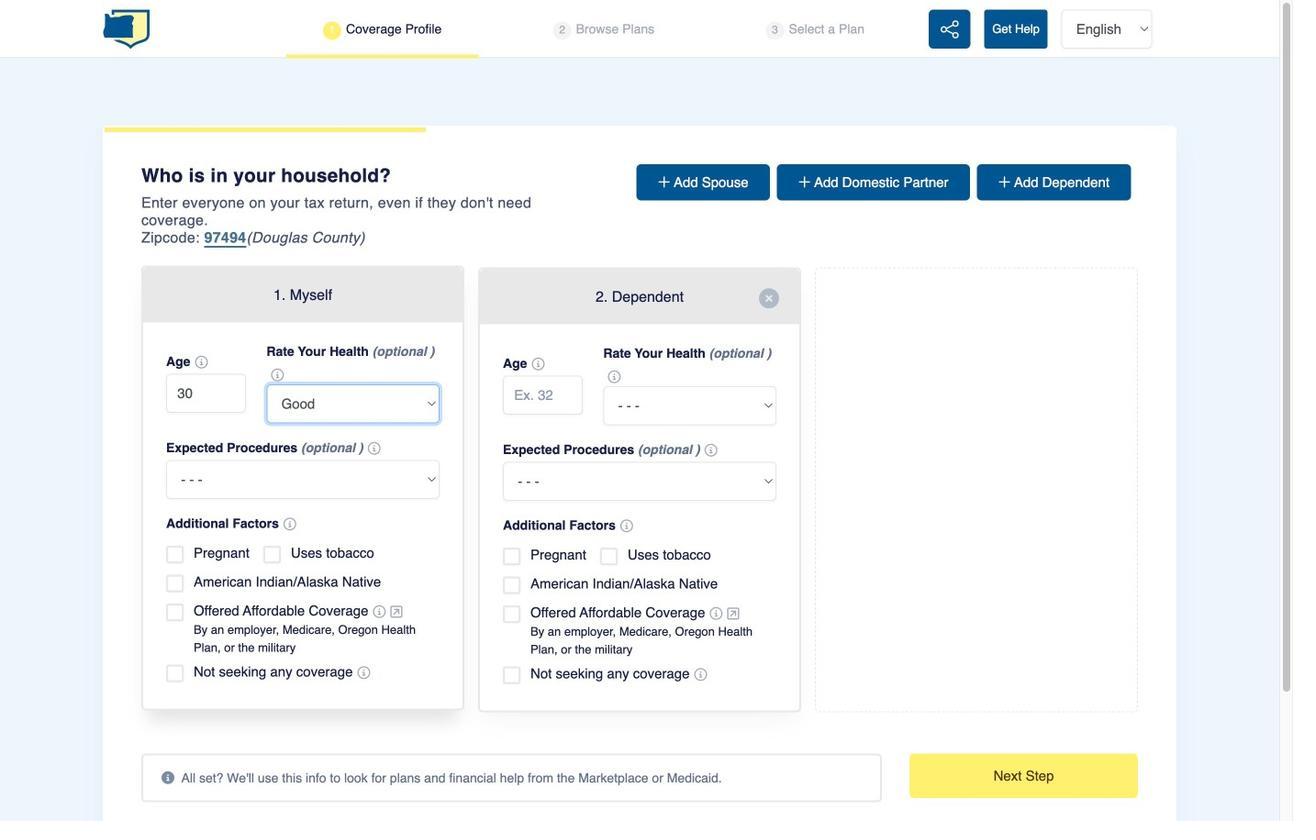 Task type: vqa. For each thing, say whether or not it's contained in the screenshot.
first external link square icon from the left
no



Task type: locate. For each thing, give the bounding box(es) containing it.
1 horizontal spatial external link square image
[[727, 607, 739, 621]]

external link square image for left ex. 32 text field
[[390, 605, 403, 619]]

info circle image
[[195, 356, 208, 369], [271, 369, 284, 382], [608, 371, 621, 384], [368, 442, 381, 455], [373, 606, 386, 619]]

external link square image for the rightmost ex. 32 text field
[[727, 607, 739, 621]]

0 horizontal spatial ex. 32 text field
[[166, 374, 246, 413]]

Ex. 32 text field
[[166, 374, 246, 413], [503, 376, 583, 415]]

plus image
[[658, 175, 674, 189], [999, 175, 1014, 189]]

1 horizontal spatial plus image
[[999, 175, 1014, 189]]

info circle image
[[532, 358, 545, 371], [705, 444, 717, 457], [284, 518, 296, 531], [620, 520, 633, 533], [710, 608, 723, 620], [357, 667, 370, 680], [162, 772, 181, 785]]

state logo image
[[103, 8, 150, 50]]

external link square image
[[390, 605, 403, 619], [727, 607, 739, 621]]

0 horizontal spatial external link square image
[[390, 605, 403, 619]]

0 horizontal spatial plus image
[[658, 175, 674, 189]]



Task type: describe. For each thing, give the bounding box(es) containing it.
1 plus image from the left
[[658, 175, 674, 189]]

1 horizontal spatial ex. 32 text field
[[503, 376, 583, 415]]

2 plus image from the left
[[999, 175, 1014, 189]]

share image
[[941, 19, 959, 40]]

plus image
[[799, 175, 814, 189]]

times circle image
[[759, 288, 779, 309]]



